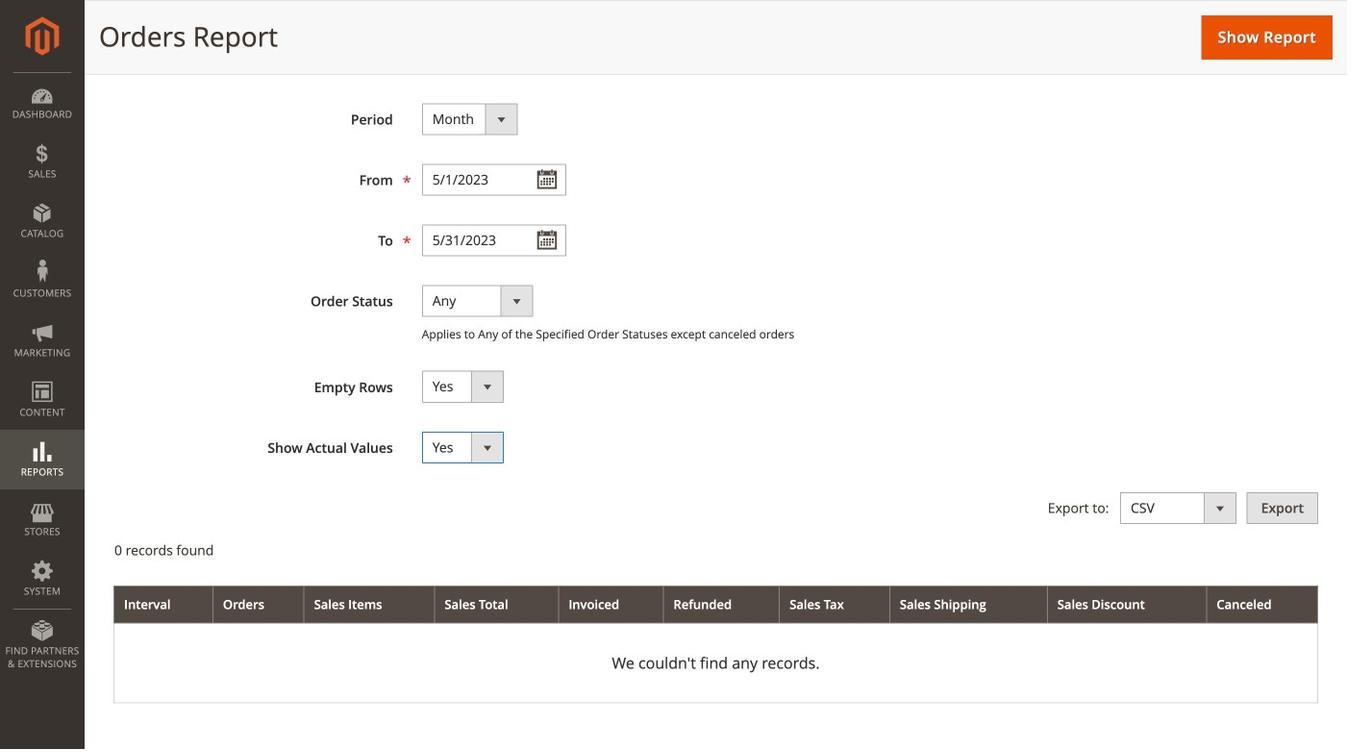 Task type: locate. For each thing, give the bounding box(es) containing it.
menu bar
[[0, 72, 85, 680]]

None text field
[[422, 224, 566, 256]]

magento admin panel image
[[25, 16, 59, 56]]

None text field
[[422, 164, 566, 196]]



